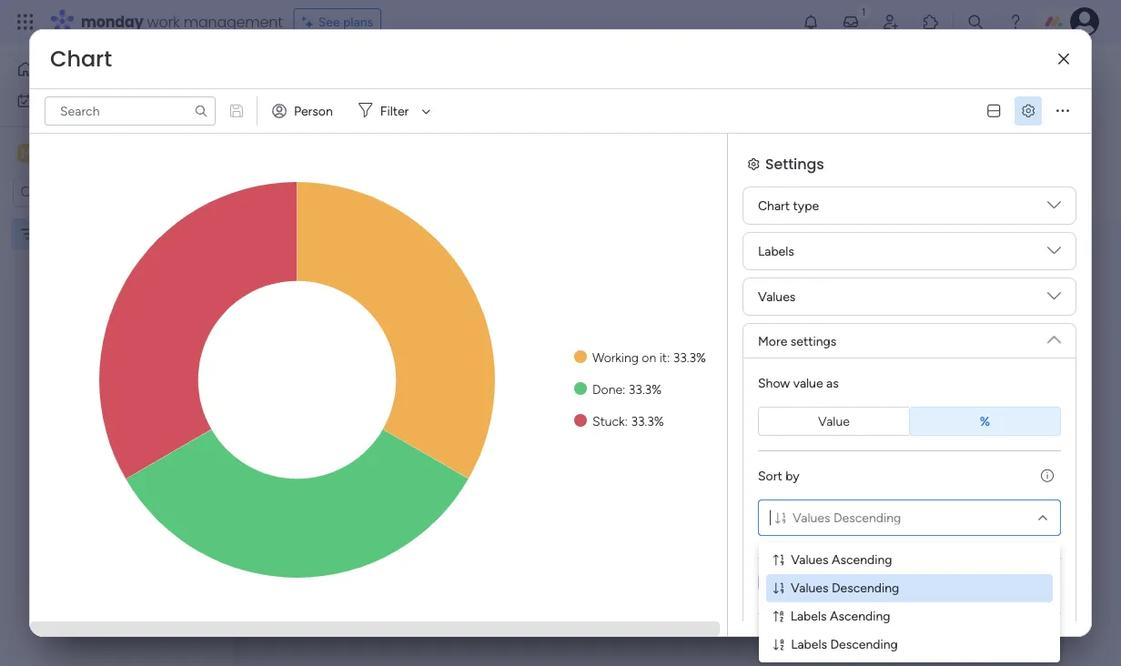 Task type: vqa. For each thing, say whether or not it's contained in the screenshot.
the Filter popup button
yes



Task type: locate. For each thing, give the bounding box(es) containing it.
v2 settings line image
[[1022, 104, 1035, 118]]

labels for labels
[[758, 244, 795, 259]]

my work
[[40, 93, 88, 108]]

descending down labels ascending
[[831, 637, 898, 652]]

notifications image
[[802, 13, 820, 31]]

ascending up show only top/bottom items
[[832, 552, 893, 568]]

1 vertical spatial dapulse dropdown down arrow image
[[1048, 289, 1061, 310]]

ascending for values ascending
[[832, 552, 893, 568]]

descending
[[834, 510, 901, 525], [832, 580, 900, 596], [831, 637, 898, 652]]

3 dapulse dropdown down arrow image from the top
[[1048, 326, 1061, 346]]

values descending down values ascending
[[791, 580, 900, 596]]

None search field
[[45, 96, 216, 126]]

more
[[758, 333, 788, 349]]

values descending
[[793, 510, 901, 525], [791, 580, 900, 596]]

labels down chart type
[[758, 244, 795, 259]]

person button
[[265, 96, 344, 126]]

workspace
[[77, 145, 149, 162]]

% button
[[909, 407, 1061, 436]]

2 vertical spatial labels
[[791, 637, 828, 652]]

ascending
[[832, 552, 893, 568], [830, 609, 891, 624]]

2 vertical spatial :
[[625, 413, 628, 429]]

sort
[[758, 468, 783, 483]]

1 vertical spatial ascending
[[830, 609, 891, 624]]

list box
[[0, 215, 232, 495]]

1 dapulse dropdown down arrow image from the top
[[1048, 198, 1061, 219]]

values for v2 number asc image
[[791, 552, 829, 568]]

dapulse x slim image
[[1059, 53, 1070, 66]]

my first board click to edit element
[[276, 55, 437, 87]]

: up stuck : 33.3%
[[623, 381, 626, 397]]

it
[[660, 350, 667, 365]]

descending down values ascending
[[832, 580, 900, 596]]

1 vertical spatial work
[[61, 93, 88, 108]]

show for show only top/bottom items
[[780, 575, 812, 590]]

help image
[[1007, 13, 1025, 31]]

0 vertical spatial show
[[758, 375, 790, 391]]

as
[[827, 375, 839, 391]]

labels right v2 az desc icon
[[791, 637, 828, 652]]

0 vertical spatial ascending
[[832, 552, 893, 568]]

0 vertical spatial 33.3%
[[673, 350, 706, 365]]

stuck : 33.3%
[[593, 413, 664, 429]]

v2 number desc image down v2 number asc image
[[774, 582, 784, 595]]

invite members image
[[882, 13, 900, 31]]

show left value
[[758, 375, 790, 391]]

1 vertical spatial v2 number desc image
[[774, 582, 784, 595]]

add widget button
[[400, 103, 508, 132]]

working
[[593, 350, 639, 365]]

values descending up values ascending
[[793, 510, 901, 525]]

0 vertical spatial work
[[147, 11, 180, 32]]

stuck
[[593, 413, 625, 429]]

33.3% down done : 33.3%
[[631, 413, 664, 429]]

my
[[40, 93, 58, 108]]

filter button
[[351, 96, 437, 126]]

values for the top v2 number desc 'image'
[[793, 510, 831, 525]]

working on it : 33.3%
[[593, 350, 706, 365]]

sort by
[[758, 468, 800, 483]]

1 vertical spatial labels
[[791, 609, 827, 624]]

search image
[[194, 104, 208, 118]]

workspace image
[[17, 143, 36, 163]]

labels right v2 az asc icon
[[791, 609, 827, 624]]

more settings
[[758, 333, 837, 349]]

work right my
[[61, 93, 88, 108]]

v2 number desc image
[[776, 512, 786, 525], [774, 582, 784, 595]]

done : 33.3%
[[593, 381, 662, 397]]

33.3%
[[673, 350, 706, 365], [629, 381, 662, 397], [631, 413, 664, 429]]

settings
[[791, 333, 837, 349]]

1 horizontal spatial chart
[[300, 243, 346, 266]]

: right on
[[667, 350, 670, 365]]

2 dapulse dropdown down arrow image from the top
[[1048, 289, 1061, 310]]

value
[[818, 414, 850, 429]]

descending up values ascending
[[834, 510, 901, 525]]

labels
[[758, 244, 795, 259], [791, 609, 827, 624], [791, 637, 828, 652]]

values up labels ascending
[[791, 580, 829, 596]]

on
[[642, 350, 657, 365]]

0 vertical spatial chart
[[50, 44, 112, 74]]

33.3% down on
[[629, 381, 662, 397]]

1 vertical spatial values descending
[[791, 580, 900, 596]]

: down done : 33.3%
[[625, 413, 628, 429]]

monday work management
[[81, 11, 283, 32]]

0 vertical spatial v2 number desc image
[[776, 512, 786, 525]]

2 vertical spatial chart
[[300, 243, 346, 266]]

inbox image
[[842, 13, 860, 31]]

work for monday
[[147, 11, 180, 32]]

dapulse dropdown down arrow image
[[1048, 198, 1061, 219], [1048, 289, 1061, 310], [1048, 326, 1061, 346]]

values ascending
[[791, 552, 893, 568]]

select product image
[[16, 13, 35, 31]]

values
[[758, 289, 796, 305], [793, 510, 831, 525], [791, 552, 829, 568], [791, 580, 829, 596]]

0 vertical spatial descending
[[834, 510, 901, 525]]

33.3% right it
[[673, 350, 706, 365]]

ascending up labels descending
[[830, 609, 891, 624]]

add widget
[[433, 110, 499, 125]]

33.3% for done : 33.3%
[[629, 381, 662, 397]]

labels for labels ascending
[[791, 609, 827, 624]]

show down v2 number asc image
[[780, 575, 812, 590]]

type
[[793, 198, 819, 213]]

:
[[667, 350, 670, 365], [623, 381, 626, 397], [625, 413, 628, 429]]

2 vertical spatial 33.3%
[[631, 413, 664, 429]]

2 horizontal spatial chart
[[758, 198, 790, 213]]

work inside button
[[61, 93, 88, 108]]

ascending for labels ascending
[[830, 609, 891, 624]]

dapulse dropdown down arrow image for settings
[[1048, 326, 1061, 346]]

chart inside main content
[[300, 243, 346, 266]]

main
[[42, 145, 74, 162]]

project
[[313, 110, 354, 125]]

0 horizontal spatial chart
[[50, 44, 112, 74]]

apps image
[[922, 13, 940, 31]]

chart
[[50, 44, 112, 74], [758, 198, 790, 213], [300, 243, 346, 266]]

v2 number desc image up v2 number asc image
[[776, 512, 786, 525]]

1 vertical spatial 33.3%
[[629, 381, 662, 397]]

1 vertical spatial show
[[780, 575, 812, 590]]

option
[[0, 218, 232, 221]]

1 vertical spatial chart
[[758, 198, 790, 213]]

2 vertical spatial descending
[[831, 637, 898, 652]]

values up only
[[791, 552, 829, 568]]

values down the by
[[793, 510, 831, 525]]

main workspace
[[42, 145, 149, 162]]

0 horizontal spatial work
[[61, 93, 88, 108]]

0 vertical spatial labels
[[758, 244, 795, 259]]

show
[[758, 375, 790, 391], [780, 575, 812, 590]]

2 vertical spatial dapulse dropdown down arrow image
[[1048, 326, 1061, 346]]

work right monday
[[147, 11, 180, 32]]

1 horizontal spatial work
[[147, 11, 180, 32]]

see plans
[[318, 14, 373, 30]]

0 vertical spatial dapulse dropdown down arrow image
[[1048, 198, 1061, 219]]

show value as
[[758, 375, 839, 391]]

1 vertical spatial :
[[623, 381, 626, 397]]

work
[[147, 11, 180, 32], [61, 93, 88, 108]]



Task type: describe. For each thing, give the bounding box(es) containing it.
values for the bottommost v2 number desc 'image'
[[791, 580, 829, 596]]

v2 info image
[[1041, 468, 1054, 483]]

m
[[21, 146, 32, 161]]

labels descending
[[791, 637, 898, 652]]

workspace selection element
[[17, 142, 152, 166]]

my work button
[[11, 86, 196, 115]]

more dots image
[[1057, 104, 1070, 118]]

search everything image
[[967, 13, 985, 31]]

monday
[[81, 11, 143, 32]]

filter
[[380, 103, 409, 119]]

values up 'more'
[[758, 289, 796, 305]]

show for show value as
[[758, 375, 790, 391]]

chart type
[[758, 198, 819, 213]]

plans
[[343, 14, 373, 30]]

%
[[980, 414, 991, 429]]

Filter dashboard by text search field
[[45, 96, 216, 126]]

v2 az desc image
[[774, 639, 784, 652]]

dapulse dropdown down arrow image
[[1048, 244, 1061, 264]]

settings
[[766, 153, 824, 174]]

33.3% for stuck : 33.3%
[[631, 413, 664, 429]]

: for done : 33.3%
[[623, 381, 626, 397]]

person
[[294, 103, 333, 119]]

top/bottom
[[843, 575, 910, 590]]

add
[[433, 110, 457, 125]]

john smith image
[[1071, 7, 1100, 36]]

new project button
[[276, 103, 361, 132]]

Chart field
[[46, 44, 117, 74]]

by
[[786, 468, 800, 483]]

1 vertical spatial descending
[[832, 580, 900, 596]]

chart main content
[[241, 217, 1122, 666]]

work for my
[[61, 93, 88, 108]]

done
[[593, 381, 623, 397]]

widget
[[460, 110, 499, 125]]

only
[[815, 575, 839, 590]]

: for stuck : 33.3%
[[625, 413, 628, 429]]

management
[[184, 11, 283, 32]]

items
[[913, 575, 945, 590]]

0 vertical spatial values descending
[[793, 510, 901, 525]]

value button
[[758, 407, 909, 436]]

arrow down image
[[415, 100, 437, 122]]

0 vertical spatial :
[[667, 350, 670, 365]]

new project
[[283, 110, 354, 125]]

dapulse dropdown down arrow image for type
[[1048, 198, 1061, 219]]

home button
[[11, 55, 196, 84]]

see plans button
[[294, 8, 382, 36]]

show only top/bottom items
[[780, 575, 945, 590]]

new
[[283, 110, 310, 125]]

v2 az asc image
[[774, 610, 784, 624]]

v2 split view image
[[988, 104, 1001, 118]]

value
[[794, 375, 823, 391]]

v2 number asc image
[[774, 554, 784, 567]]

home
[[42, 61, 77, 77]]

labels for labels descending
[[791, 637, 828, 652]]

see
[[318, 14, 340, 30]]

labels ascending
[[791, 609, 891, 624]]

1 image
[[856, 1, 872, 21]]



